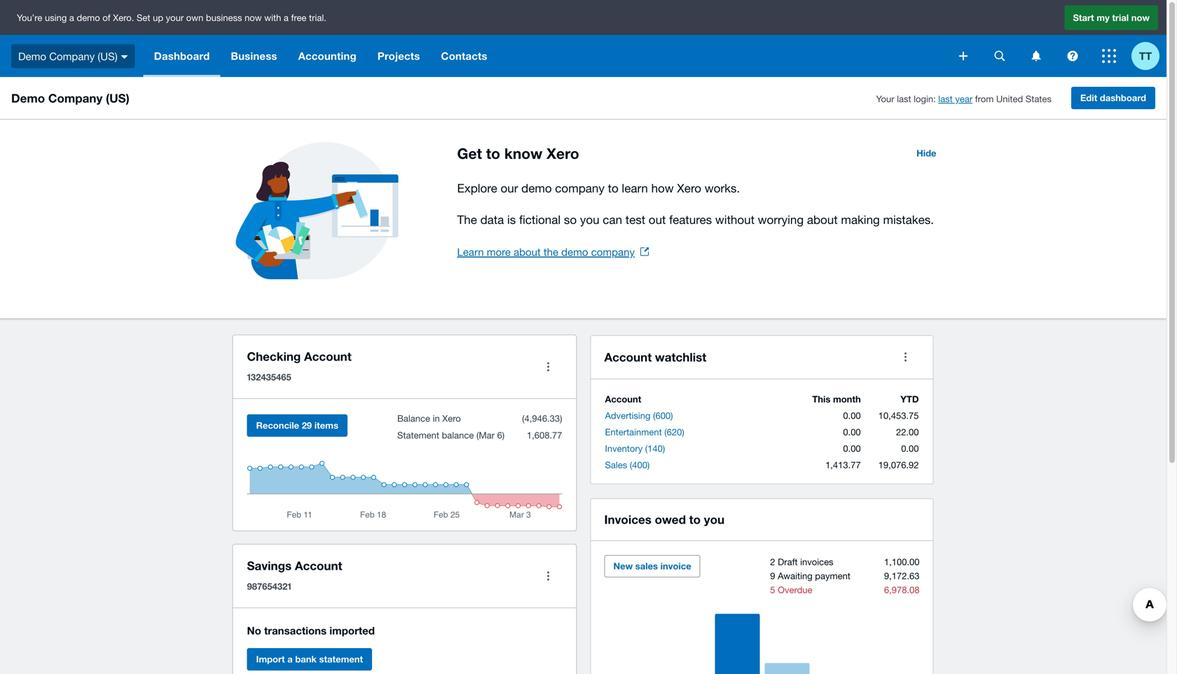 Task type: vqa. For each thing, say whether or not it's contained in the screenshot.
the leftmost 1 Jan – 6 Dec 2023
no



Task type: locate. For each thing, give the bounding box(es) containing it.
the
[[457, 213, 477, 227]]

xero inside intro banner body element
[[677, 182, 702, 195]]

hide button
[[908, 142, 945, 165]]

to right owed
[[689, 513, 701, 527]]

demo right our
[[521, 182, 552, 195]]

10,453.75
[[879, 411, 919, 422]]

1 horizontal spatial about
[[807, 213, 838, 227]]

1 vertical spatial about
[[514, 246, 541, 258]]

svg image up the united
[[995, 51, 1005, 61]]

you're using a demo of xero. set up your own business now with a free trial.
[[17, 12, 326, 23]]

demo
[[18, 50, 46, 62], [11, 91, 45, 105]]

trial
[[1112, 12, 1129, 23]]

contacts
[[441, 50, 488, 62]]

mistakes.
[[883, 213, 934, 227]]

0 horizontal spatial to
[[486, 145, 500, 162]]

0 horizontal spatial you
[[580, 213, 600, 227]]

fictional
[[519, 213, 561, 227]]

(mar
[[477, 430, 495, 441]]

awaiting
[[778, 571, 813, 582]]

a
[[69, 12, 74, 23], [284, 12, 289, 23], [288, 655, 293, 665]]

worrying
[[758, 213, 804, 227]]

to right get
[[486, 145, 500, 162]]

0 horizontal spatial about
[[514, 246, 541, 258]]

demo inside demo company (us) popup button
[[18, 50, 46, 62]]

business
[[231, 50, 277, 62]]

1 horizontal spatial demo
[[521, 182, 552, 195]]

svg image down xero. on the top left of the page
[[121, 55, 128, 59]]

1 vertical spatial to
[[608, 182, 619, 195]]

your
[[876, 93, 895, 104]]

svg image up states
[[1032, 51, 1041, 61]]

(us)
[[98, 50, 118, 62], [106, 91, 129, 105]]

0 vertical spatial company
[[49, 50, 95, 62]]

my
[[1097, 12, 1110, 23]]

last left year
[[939, 93, 953, 104]]

without
[[715, 213, 755, 227]]

svg image left tt
[[1102, 49, 1116, 63]]

savings
[[247, 559, 292, 573]]

entertainment
[[605, 427, 662, 438]]

demo down you're
[[18, 50, 46, 62]]

hide
[[917, 148, 937, 159]]

balance
[[397, 413, 430, 424]]

0 vertical spatial (us)
[[98, 50, 118, 62]]

0 horizontal spatial now
[[245, 12, 262, 23]]

0 vertical spatial demo company (us)
[[18, 50, 118, 62]]

0 vertical spatial demo
[[18, 50, 46, 62]]

using
[[45, 12, 67, 23]]

checking
[[247, 350, 301, 364]]

1 vertical spatial company
[[591, 246, 635, 258]]

demo inside banner
[[77, 12, 100, 23]]

you right so
[[580, 213, 600, 227]]

2 horizontal spatial xero
[[677, 182, 702, 195]]

svg image
[[1102, 49, 1116, 63], [1032, 51, 1041, 61], [1068, 51, 1078, 61]]

draft
[[778, 557, 798, 568]]

29
[[302, 420, 312, 431]]

banner containing dashboard
[[0, 0, 1167, 77]]

(4,946.33)
[[522, 413, 562, 424]]

xero right the know
[[547, 145, 579, 162]]

19,076.92
[[879, 460, 919, 471]]

company down demo company (us) popup button
[[48, 91, 103, 105]]

1 horizontal spatial now
[[1132, 12, 1150, 23]]

xero
[[547, 145, 579, 162], [677, 182, 702, 195], [442, 413, 461, 424]]

1 horizontal spatial to
[[608, 182, 619, 195]]

company up so
[[555, 182, 605, 195]]

svg image up your last login: last year from united states at right top
[[959, 52, 968, 60]]

a left bank
[[288, 655, 293, 665]]

1 horizontal spatial last
[[939, 93, 953, 104]]

2 vertical spatial xero
[[442, 413, 461, 424]]

banner
[[0, 0, 1167, 77]]

last year button
[[939, 93, 973, 105]]

you inside intro banner body element
[[580, 213, 600, 227]]

up
[[153, 12, 163, 23]]

(us) down demo company (us) popup button
[[106, 91, 129, 105]]

test
[[626, 213, 646, 227]]

demo
[[77, 12, 100, 23], [521, 182, 552, 195], [561, 246, 588, 258]]

explore
[[457, 182, 497, 195]]

a left free at the top of page
[[284, 12, 289, 23]]

sales (400) link
[[605, 460, 650, 471]]

now left with on the top of page
[[245, 12, 262, 23]]

you
[[580, 213, 600, 227], [704, 513, 725, 527]]

about inside intro banner body element
[[807, 213, 838, 227]]

you're
[[17, 12, 42, 23]]

(us) inside popup button
[[98, 50, 118, 62]]

6,978.08
[[884, 585, 920, 596]]

demo right the
[[561, 246, 588, 258]]

overdue
[[778, 585, 813, 596]]

entertainment (620)
[[605, 427, 684, 438]]

1 vertical spatial you
[[704, 513, 725, 527]]

company inside intro banner body element
[[555, 182, 605, 195]]

reconcile
[[256, 420, 299, 431]]

1 horizontal spatial svg image
[[1068, 51, 1078, 61]]

with
[[264, 12, 281, 23]]

know
[[504, 145, 543, 162]]

entertainment (620) link
[[605, 427, 684, 438]]

about left the
[[514, 246, 541, 258]]

learn
[[622, 182, 648, 195]]

6,978.08 link
[[884, 585, 920, 596]]

account watchlist link
[[604, 348, 707, 367]]

demo down demo company (us) popup button
[[11, 91, 45, 105]]

advertising (600) link
[[605, 411, 673, 422]]

0 vertical spatial about
[[807, 213, 838, 227]]

0 vertical spatial xero
[[547, 145, 579, 162]]

1 vertical spatial (us)
[[106, 91, 129, 105]]

0.00 link for 22.00
[[843, 427, 861, 438]]

your last login: last year from united states
[[876, 93, 1052, 104]]

1 vertical spatial xero
[[677, 182, 702, 195]]

company
[[555, 182, 605, 195], [591, 246, 635, 258]]

import a bank statement
[[256, 655, 363, 665]]

last right your
[[897, 93, 911, 104]]

1 vertical spatial demo
[[521, 182, 552, 195]]

0.00 link for 0.00
[[843, 444, 861, 454]]

sales
[[605, 460, 627, 471]]

0.00 link
[[843, 411, 861, 422], [843, 427, 861, 438], [843, 444, 861, 454], [901, 444, 919, 454]]

2 horizontal spatial svg image
[[995, 51, 1005, 61]]

xero right 'in'
[[442, 413, 461, 424]]

tt button
[[1132, 35, 1167, 77]]

5
[[770, 585, 775, 596]]

0 vertical spatial demo
[[77, 12, 100, 23]]

manage menu toggle image
[[534, 353, 562, 381]]

now
[[245, 12, 262, 23], [1132, 12, 1150, 23]]

contacts button
[[431, 35, 498, 77]]

0 horizontal spatial last
[[897, 93, 911, 104]]

0.00 link for 10,453.75
[[843, 411, 861, 422]]

invoices owed to you
[[604, 513, 725, 527]]

new
[[614, 561, 633, 572]]

intro banner body element
[[457, 179, 945, 230]]

demo company (us) down the using
[[18, 50, 118, 62]]

19,076.92 link
[[879, 460, 919, 471]]

you right owed
[[704, 513, 725, 527]]

0 horizontal spatial demo
[[77, 12, 100, 23]]

(us) down of
[[98, 50, 118, 62]]

about
[[807, 213, 838, 227], [514, 246, 541, 258]]

in
[[433, 413, 440, 424]]

import
[[256, 655, 285, 665]]

0 vertical spatial to
[[486, 145, 500, 162]]

0 vertical spatial company
[[555, 182, 605, 195]]

svg image down the start
[[1068, 51, 1078, 61]]

dashboard
[[1100, 93, 1147, 103]]

so
[[564, 213, 577, 227]]

own
[[186, 12, 203, 23]]

1 horizontal spatial xero
[[547, 145, 579, 162]]

import a bank statement link
[[247, 649, 372, 671]]

company left opens in a new tab icon
[[591, 246, 635, 258]]

0 vertical spatial you
[[580, 213, 600, 227]]

2 horizontal spatial to
[[689, 513, 701, 527]]

works.
[[705, 182, 740, 195]]

inventory (140)
[[605, 444, 665, 454]]

company down the using
[[49, 50, 95, 62]]

about left 'making'
[[807, 213, 838, 227]]

now right trial
[[1132, 12, 1150, 23]]

2 horizontal spatial demo
[[561, 246, 588, 258]]

demo company (us) button
[[0, 35, 143, 77]]

projects
[[378, 50, 420, 62]]

0.00 for 22.00
[[843, 427, 861, 438]]

advertising
[[605, 411, 651, 422]]

2
[[770, 557, 775, 568]]

xero right 'how'
[[677, 182, 702, 195]]

svg image
[[995, 51, 1005, 61], [959, 52, 968, 60], [121, 55, 128, 59]]

to left the learn
[[608, 182, 619, 195]]

get to know xero
[[457, 145, 579, 162]]

0 horizontal spatial svg image
[[121, 55, 128, 59]]

0 horizontal spatial svg image
[[1032, 51, 1041, 61]]

invoice
[[661, 561, 691, 572]]

demo left of
[[77, 12, 100, 23]]

demo company (us) down demo company (us) popup button
[[11, 91, 129, 105]]



Task type: describe. For each thing, give the bounding box(es) containing it.
set
[[137, 12, 150, 23]]

account up advertising
[[605, 394, 641, 405]]

dashboard link
[[143, 35, 220, 77]]

9 awaiting payment
[[770, 571, 851, 582]]

advertising (600)
[[605, 411, 673, 422]]

savings account
[[247, 559, 342, 573]]

edit
[[1081, 93, 1098, 103]]

2 last from the left
[[939, 93, 953, 104]]

your
[[166, 12, 184, 23]]

features
[[669, 213, 712, 227]]

0.00 for 0.00
[[843, 444, 861, 454]]

from
[[975, 93, 994, 104]]

statement
[[397, 430, 439, 441]]

accounts watchlist options image
[[892, 343, 920, 371]]

1,413.77
[[826, 460, 861, 471]]

balance
[[442, 430, 474, 441]]

statement
[[319, 655, 363, 665]]

1,100.00
[[884, 557, 920, 568]]

9,172.63 link
[[884, 571, 920, 582]]

login:
[[914, 93, 936, 104]]

this
[[812, 394, 831, 405]]

9,172.63
[[884, 571, 920, 582]]

the data is fictional so you can test out features without worrying about making mistakes.
[[457, 213, 934, 227]]

1 vertical spatial demo
[[11, 91, 45, 105]]

out
[[649, 213, 666, 227]]

1 vertical spatial company
[[48, 91, 103, 105]]

company inside popup button
[[49, 50, 95, 62]]

new sales invoice
[[614, 561, 691, 572]]

explore our demo company to learn how xero works.
[[457, 182, 740, 195]]

account watchlist
[[604, 350, 707, 364]]

a right the using
[[69, 12, 74, 23]]

this month
[[812, 394, 861, 405]]

reconcile 29 items
[[256, 420, 338, 431]]

(600)
[[653, 411, 673, 422]]

invoices
[[800, 557, 834, 568]]

svg image inside demo company (us) popup button
[[121, 55, 128, 59]]

9
[[770, 571, 775, 582]]

1 vertical spatial demo company (us)
[[11, 91, 129, 105]]

start my trial now
[[1073, 12, 1150, 23]]

2 draft invoices link
[[770, 557, 834, 568]]

inventory (140) link
[[605, 444, 665, 454]]

states
[[1026, 93, 1052, 104]]

statement balance (mar 6)
[[397, 430, 505, 441]]

get
[[457, 145, 482, 162]]

1,100.00 link
[[884, 557, 920, 568]]

payment
[[815, 571, 851, 582]]

sales
[[635, 561, 658, 572]]

0 horizontal spatial xero
[[442, 413, 461, 424]]

how
[[651, 182, 674, 195]]

new sales invoice link
[[604, 556, 701, 578]]

data
[[480, 213, 504, 227]]

no
[[247, 625, 261, 638]]

watchlist
[[655, 350, 707, 364]]

22.00 link
[[896, 427, 919, 438]]

of
[[103, 12, 110, 23]]

account left "watchlist"
[[604, 350, 652, 364]]

demo inside intro banner body element
[[521, 182, 552, 195]]

the
[[544, 246, 559, 258]]

demo company (us) inside demo company (us) popup button
[[18, 50, 118, 62]]

start
[[1073, 12, 1094, 23]]

manage menu toggle image
[[534, 563, 562, 591]]

2 now from the left
[[1132, 12, 1150, 23]]

ytd
[[901, 394, 919, 405]]

learn more about the demo company
[[457, 246, 635, 258]]

987654321
[[247, 582, 291, 593]]

account right checking
[[304, 350, 352, 364]]

sales (400)
[[605, 460, 650, 471]]

2 vertical spatial to
[[689, 513, 701, 527]]

invoices
[[604, 513, 652, 527]]

1 last from the left
[[897, 93, 911, 104]]

2 vertical spatial demo
[[561, 246, 588, 258]]

2 horizontal spatial svg image
[[1102, 49, 1116, 63]]

bank
[[295, 655, 317, 665]]

to inside intro banner body element
[[608, 182, 619, 195]]

opens in a new tab image
[[641, 248, 649, 256]]

imported
[[330, 625, 375, 638]]

learn more about the demo company link
[[457, 246, 655, 258]]

1 horizontal spatial you
[[704, 513, 725, 527]]

invoices owed to you link
[[604, 510, 725, 530]]

making
[[841, 213, 880, 227]]

account right savings
[[295, 559, 342, 573]]

united
[[996, 93, 1023, 104]]

is
[[507, 213, 516, 227]]

5 overdue
[[770, 585, 813, 596]]

trial.
[[309, 12, 326, 23]]

0.00 for 10,453.75
[[843, 411, 861, 422]]

(140)
[[645, 444, 665, 454]]

2 draft invoices
[[770, 557, 834, 568]]

edit dashboard button
[[1071, 87, 1156, 109]]

edit dashboard
[[1081, 93, 1147, 103]]

1 now from the left
[[245, 12, 262, 23]]

no transactions imported
[[247, 625, 375, 638]]

can
[[603, 213, 622, 227]]

1 horizontal spatial svg image
[[959, 52, 968, 60]]

more
[[487, 246, 511, 258]]



